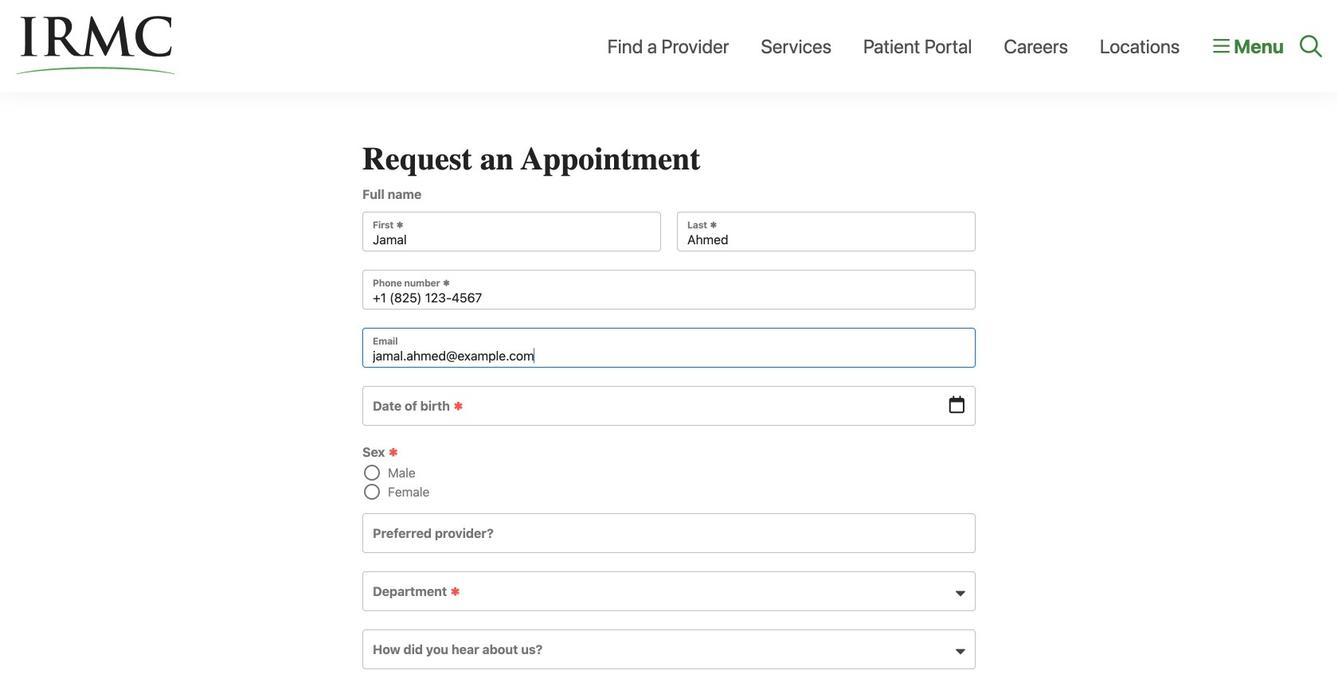 Task type: locate. For each thing, give the bounding box(es) containing it.
indiana regional medical center image
[[16, 16, 175, 75]]

None text field
[[373, 225, 651, 251]]

None text field
[[688, 225, 966, 251], [373, 284, 966, 309], [373, 342, 966, 367], [373, 400, 966, 425], [373, 527, 966, 553], [688, 225, 966, 251], [373, 284, 966, 309], [373, 342, 966, 367], [373, 400, 966, 425], [373, 527, 966, 553]]



Task type: describe. For each thing, give the bounding box(es) containing it.
bars image
[[1214, 37, 1230, 56]]

search image
[[1300, 35, 1323, 57]]

calendar o image
[[950, 396, 965, 414]]



